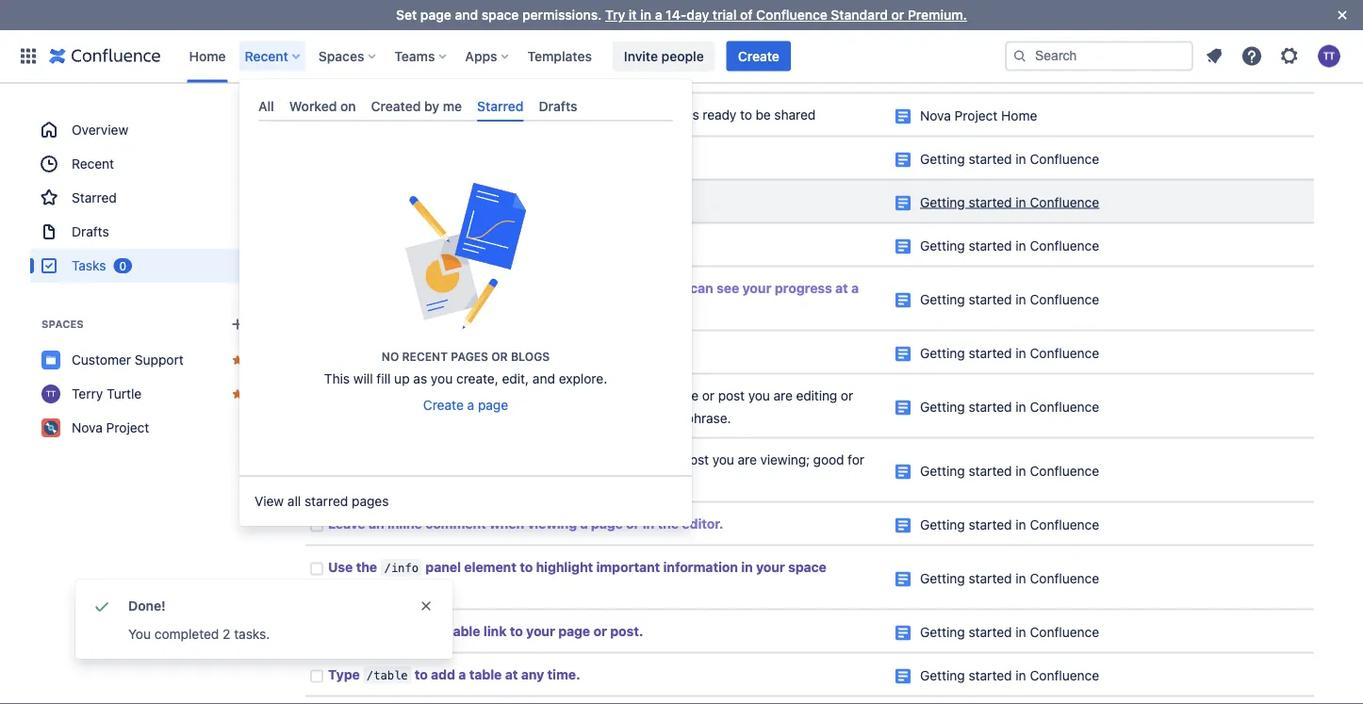 Task type: vqa. For each thing, say whether or not it's contained in the screenshot.
Sort
no



Task type: describe. For each thing, give the bounding box(es) containing it.
with
[[575, 63, 600, 79]]

settings icon image
[[1278, 45, 1301, 67]]

page title icon image for 11th getting started in confluence link
[[895, 669, 911, 684]]

to up add
[[378, 237, 391, 253]]

of inside added to a highlighted section of the page or post you are editing or viewing; good for targeted comments on a specific word or phrase.
[[630, 388, 642, 403]]

permissions.
[[522, 7, 602, 23]]

banner containing home
[[0, 30, 1363, 83]]

page inside create a page "link"
[[478, 397, 508, 413]]

getting for fifth getting started in confluence link from the bottom of the page
[[920, 463, 965, 479]]

confluence for seventh getting started in confluence link from the bottom
[[1030, 345, 1099, 361]]

you inside added to a highlighted section of the page or post you are editing or viewing; good for targeted comments on a specific word or phrase.
[[748, 388, 770, 403]]

an
[[369, 516, 384, 532]]

7 started from the top
[[969, 463, 1012, 479]]

at right status
[[451, 280, 464, 296]]

to inside added to a highlighted section of the page or post you are editing or viewing; good for targeted comments on a specific word or phrase.
[[485, 388, 497, 403]]

apps
[[465, 48, 497, 64]]

page.
[[671, 18, 705, 33]]

post inside added below the content of the page or post you are viewing; good for comments that apply to the content as a whole.
[[682, 452, 709, 467]]

nova for second nova project home link from the top
[[920, 63, 951, 79]]

when on a page to open the editor.
[[381, 194, 605, 209]]

inline
[[387, 516, 422, 532]]

at right progress
[[835, 280, 848, 296]]

recent inside recent link
[[72, 156, 114, 172]]

the down below
[[474, 475, 494, 490]]

your right save
[[453, 107, 479, 122]]

publish.
[[616, 344, 668, 360]]

top inside use the toolbar at the top to play around with font , c o l o r s , formatt ing , and more
[[462, 63, 482, 79]]

4 getting started in confluence link from the top
[[920, 292, 1099, 307]]

getting for 6th getting started in confluence link
[[920, 399, 965, 415]]

the right below
[[521, 452, 541, 467]]

nova project home link for or
[[920, 19, 1037, 34]]

completed
[[154, 626, 219, 642]]

trial
[[713, 7, 737, 23]]

→
[[430, 388, 443, 403]]

3 , from the left
[[736, 63, 739, 79]]

page right set
[[420, 7, 451, 23]]

the up me on the left top of page
[[439, 63, 459, 79]]

your inside at the top of the page, so teammates can see your progress at a glance.
[[742, 280, 771, 296]]

section
[[582, 388, 626, 403]]

or left post. in the left of the page
[[593, 623, 607, 639]]

on inside added to a highlighted section of the page or post you are editing or viewing; good for targeted comments on a specific word or phrase.
[[557, 410, 572, 426]]

you up "templates"
[[549, 18, 570, 33]]

all inside 'view all starred pages' link
[[287, 494, 301, 509]]

8 getting started in confluence link from the top
[[920, 517, 1099, 533]]

information
[[663, 559, 738, 575]]

in for fourth getting started in confluence link from the top of the page
[[1016, 292, 1026, 307]]

0 vertical spatial editor.
[[564, 194, 605, 209]]

r
[[662, 63, 668, 79]]

page title icon image for fifth getting started in confluence link from the bottom of the page
[[895, 465, 911, 480]]

7 getting started in confluence link from the top
[[920, 463, 1099, 479]]

to up invite
[[626, 18, 638, 33]]

your up the any
[[526, 623, 555, 639]]

confluence for 9th getting started in confluence link from the bottom
[[1030, 238, 1099, 254]]

added for to
[[439, 452, 479, 467]]

your profile and preferences image
[[1318, 45, 1340, 67]]

the right set
[[423, 18, 443, 33]]

me
[[443, 98, 462, 114]]

or right word
[[670, 410, 682, 426]]

in for seventh getting started in confluence link from the bottom
[[1016, 345, 1026, 361]]

you inside added below the content of the page or post you are viewing; good for comments that apply to the content as a whole.
[[712, 452, 734, 467]]

standard
[[831, 7, 888, 23]]

shared
[[774, 107, 815, 122]]

getting for seventh getting started in confluence link from the bottom
[[920, 345, 965, 361]]

apply
[[422, 475, 455, 490]]

getting for 10th getting started in confluence link
[[920, 624, 965, 640]]

4 started from the top
[[969, 292, 1012, 307]]

a left 14-
[[655, 7, 662, 23]]

customer support link
[[30, 343, 256, 377]]

terry
[[72, 386, 103, 402]]

highlight
[[536, 559, 593, 575]]

no recent pages or blogs this will fill up as you create, edit, and explore.
[[324, 350, 607, 387]]

a left specific
[[576, 410, 583, 426]]

add status
[[375, 282, 444, 296]]

post.
[[610, 623, 643, 639]]

to right the link
[[510, 623, 523, 639]]

to see a list of elements.
[[378, 237, 534, 253]]

of right list
[[454, 237, 467, 253]]

a left table
[[458, 667, 466, 682]]

0 vertical spatial drafts
[[539, 98, 577, 114]]

close image
[[1331, 4, 1354, 26]]

recent inside recent dropdown button
[[245, 48, 288, 64]]

formatt
[[682, 60, 720, 74]]

in inside "panel element to highlight important information in your space overview."
[[741, 559, 753, 575]]

see inside at the top of the page, so teammates can see your progress at a glance.
[[716, 280, 739, 296]]

0 horizontal spatial space
[[481, 7, 519, 23]]

the up information
[[658, 516, 679, 532]]

nova for nova project home link corresponding to when your page is ready to be shared
[[920, 108, 951, 123]]

1 horizontal spatial starred
[[477, 98, 524, 114]]

phrase.
[[686, 410, 731, 426]]

set
[[396, 7, 417, 23]]

for inside added below the content of the page or post you are viewing; good for comments that apply to the content as a whole.
[[848, 452, 864, 467]]

important
[[596, 559, 660, 575]]

3 started from the top
[[969, 238, 1012, 254]]

a right 'viewing'
[[580, 516, 588, 532]]

or up important
[[626, 516, 640, 532]]

11 getting started in confluence link from the top
[[920, 668, 1099, 683]]

to inside added below the content of the page or post you are viewing; good for comments that apply to the content as a whole.
[[458, 475, 471, 490]]

to left 'by'
[[406, 107, 418, 122]]

top inside at the top of the page, so teammates can see your progress at a glance.
[[491, 280, 513, 296]]

blogs
[[511, 350, 550, 363]]

confluence for 3rd getting started in confluence link from the bottom
[[1030, 571, 1099, 586]]

home link
[[183, 41, 231, 71]]

hit / to see all the types of content you can add to your page. try /image or /table
[[328, 18, 844, 33]]

highlighted
[[512, 388, 579, 403]]

invite people
[[624, 48, 704, 64]]

types
[[446, 18, 480, 33]]

overview link
[[30, 113, 256, 147]]

worked
[[289, 98, 337, 114]]

you completed 2 tasks.
[[128, 626, 270, 642]]

editor
[[558, 344, 596, 360]]

or right /image
[[783, 18, 795, 33]]

your right the it
[[641, 18, 668, 33]]

your down c
[[626, 107, 652, 122]]

notification icon image
[[1203, 45, 1225, 67]]

when up to see a list of elements.
[[384, 194, 419, 209]]

getting for 9th getting started in confluence link from the bottom
[[920, 238, 965, 254]]

day
[[687, 7, 709, 23]]

1 horizontal spatial add
[[599, 18, 622, 33]]

1 started from the top
[[969, 151, 1012, 167]]

good inside added below the content of the page or post you are viewing; good for comments that apply to the content as a whole.
[[813, 452, 844, 467]]

or inside no recent pages or blogs this will fill up as you create, edit, and explore.
[[491, 350, 508, 363]]

word
[[637, 410, 666, 426]]

support
[[135, 352, 184, 368]]

unstar this space image
[[230, 353, 245, 368]]

the left the toolbar
[[355, 63, 375, 79]]

in for 3rd getting started in confluence link from the bottom
[[1016, 571, 1026, 586]]

success image
[[90, 595, 113, 617]]

nova project
[[72, 420, 149, 435]]

spaces inside "spaces" popup button
[[318, 48, 364, 64]]

1 vertical spatial spaces
[[41, 318, 84, 330]]

or right standard
[[891, 7, 904, 23]]

nova project link
[[30, 411, 256, 445]]

explore.
[[559, 371, 607, 387]]

a inside added below the content of the page or post you are viewing; good for comments that apply to the content as a whole.
[[564, 475, 571, 490]]

5 getting started in confluence link from the top
[[920, 345, 1099, 361]]

and inside no recent pages or blogs this will fill up as you create, edit, and explore.
[[532, 371, 555, 387]]

2 nova project home link from the top
[[920, 63, 1037, 79]]

page title icon image for 3rd getting started in confluence link from the bottom
[[895, 572, 911, 587]]

inline comment →
[[328, 388, 443, 403]]

type
[[328, 667, 360, 682]]

use the /info
[[328, 559, 419, 575]]

create,
[[456, 371, 498, 387]]

customer support
[[72, 352, 184, 368]]

page inside added to a highlighted section of the page or post you are editing or viewing; good for targeted comments on a specific word or phrase.
[[669, 388, 699, 403]]

page title icon image for 6th getting started in confluence link
[[895, 401, 911, 416]]

or right draft
[[515, 107, 528, 122]]

the down to see a list of elements.
[[467, 280, 488, 296]]

open
[[504, 194, 536, 209]]

1 horizontal spatial all
[[407, 18, 420, 33]]

the left editor
[[534, 344, 555, 360]]

edit,
[[502, 371, 529, 387]]

starred link
[[30, 181, 256, 215]]

Search field
[[1005, 41, 1193, 71]]

no
[[382, 350, 399, 363]]

publish
[[535, 109, 583, 122]]

in for 10th getting started in confluence link
[[1016, 624, 1026, 640]]

pages inside no recent pages or blogs this will fill up as you create, edit, and explore.
[[451, 350, 488, 363]]

when left 'viewing'
[[489, 516, 524, 532]]

teams
[[394, 48, 435, 64]]

to right /
[[366, 18, 378, 33]]

6 getting started in confluence link from the top
[[920, 399, 1099, 415]]

to inside "panel element to highlight important information in your space overview."
[[520, 559, 533, 575]]

when down font
[[590, 107, 622, 122]]

2 getting started in confluence link from the top
[[920, 195, 1099, 210]]

a down edit,
[[501, 388, 508, 403]]

confluence for 11th getting started in confluence link
[[1030, 668, 1099, 683]]

page left is
[[656, 107, 686, 122]]

post inside added to a highlighted section of the page or post you are editing or viewing; good for targeted comments on a specific word or phrase.
[[718, 388, 745, 403]]

create for create
[[738, 48, 779, 64]]

teams button
[[389, 41, 454, 71]]

in for 6th getting started in confluence link
[[1016, 399, 1026, 415]]

/table inside type /table to add a table at any time.
[[367, 669, 408, 682]]

of right the types
[[483, 18, 495, 33]]

a left list
[[420, 237, 428, 253]]

/image
[[735, 20, 776, 33]]

confluence for 10th getting started in confluence link from the bottom of the page
[[1030, 195, 1099, 210]]

when up edit,
[[481, 344, 516, 360]]

or right editing at the bottom of page
[[841, 388, 853, 403]]

view all starred pages
[[255, 494, 389, 509]]

create a page
[[423, 397, 508, 413]]

0 horizontal spatial add
[[431, 667, 455, 682]]

getting started in confluence for 6th getting started in confluence link
[[920, 399, 1099, 415]]

this
[[324, 371, 350, 387]]

view all starred pages link
[[239, 483, 692, 521]]

create for create a page
[[423, 397, 464, 413]]

getting started in confluence for 9th getting started in confluence link from the bottom
[[920, 238, 1099, 254]]

the up overview.
[[356, 559, 377, 575]]

be
[[756, 107, 771, 122]]

terry turtle link
[[30, 377, 256, 411]]

page title icon image for 10th getting started in confluence link from the bottom of the page
[[895, 196, 911, 211]]

page,
[[557, 280, 593, 296]]

templates link
[[522, 41, 598, 71]]

page title icon image for 10th getting started in confluence link
[[895, 626, 911, 641]]

help icon image
[[1240, 45, 1263, 67]]

2 vertical spatial content
[[497, 475, 543, 490]]

use for toolbar
[[328, 63, 352, 79]]

leave
[[328, 516, 365, 532]]

at left the any
[[505, 667, 518, 682]]

global element
[[11, 30, 1001, 82]]

worked on
[[289, 98, 356, 114]]

specific
[[586, 410, 633, 426]]

drafts link
[[30, 215, 256, 249]]

to left open
[[488, 194, 501, 209]]

on for worked
[[340, 98, 356, 114]]

0 horizontal spatial can
[[574, 18, 596, 33]]

up
[[394, 371, 410, 387]]

elements.
[[470, 237, 534, 253]]

star this space image
[[230, 420, 245, 435]]

any
[[521, 667, 544, 682]]

the left page,
[[532, 280, 553, 296]]

5 started from the top
[[969, 345, 1012, 361]]

use the toolbar at the top to play around with font , c o l o r s , formatt ing , and more
[[328, 60, 800, 81]]

1 vertical spatial editor.
[[682, 516, 724, 532]]

premium.
[[908, 7, 967, 23]]

getting for 1st getting started in confluence link from the top of the page
[[920, 151, 965, 167]]

create a page link
[[423, 396, 508, 415]]

a inside "link"
[[467, 397, 474, 413]]

teammates
[[614, 280, 687, 296]]



Task type: locate. For each thing, give the bounding box(es) containing it.
overview.
[[328, 582, 389, 598]]

2 vertical spatial see
[[716, 280, 739, 296]]

added down create,
[[443, 388, 482, 403]]

getting started in confluence for 3rd getting started in confluence link from the bottom
[[920, 571, 1099, 586]]

10 started from the top
[[969, 624, 1012, 640]]

1 nova project home from the top
[[920, 19, 1037, 34]]

1 getting from the top
[[920, 151, 965, 167]]

press
[[328, 344, 364, 360]]

/table right type
[[367, 669, 408, 682]]

0 horizontal spatial for
[[384, 623, 403, 639]]

a
[[655, 7, 662, 23], [442, 194, 449, 209], [420, 237, 428, 253], [851, 280, 859, 296], [501, 388, 508, 403], [467, 397, 474, 413], [576, 410, 583, 426], [564, 475, 571, 490], [580, 516, 588, 532], [406, 623, 414, 639], [458, 667, 466, 682]]

9 started from the top
[[969, 571, 1012, 586]]

2 page title icon image from the top
[[895, 109, 911, 124]]

to left the play
[[486, 63, 498, 79]]

group
[[30, 113, 256, 283]]

in for 4th getting started in confluence link from the bottom
[[1016, 517, 1026, 533]]

1 horizontal spatial top
[[491, 280, 513, 296]]

1 horizontal spatial can
[[690, 280, 713, 296]]

1 horizontal spatial on
[[423, 194, 439, 209]]

3 getting from the top
[[920, 238, 965, 254]]

nova project home link down the search image
[[920, 108, 1037, 123]]

so
[[596, 280, 611, 296]]

1 horizontal spatial recent
[[245, 48, 288, 64]]

a inside at the top of the page, so teammates can see your progress at a glance.
[[851, 280, 859, 296]]

people
[[661, 48, 704, 64]]

page title icon image for 9th getting started in confluence link from the bottom
[[895, 239, 911, 254]]

1 vertical spatial use
[[328, 559, 353, 575]]

0 horizontal spatial top
[[462, 63, 482, 79]]

to right apply
[[458, 475, 471, 490]]

0 horizontal spatial drafts
[[72, 224, 109, 239]]

0 vertical spatial comment
[[366, 388, 427, 403]]

starred inside starred link
[[72, 190, 117, 205]]

font
[[604, 63, 628, 79]]

see left progress
[[716, 280, 739, 296]]

0 vertical spatial top
[[462, 63, 482, 79]]

all up teams
[[407, 18, 420, 33]]

your inside "panel element to highlight important information in your space overview."
[[756, 559, 785, 575]]

spaces down hit
[[318, 48, 364, 64]]

the right open
[[539, 194, 560, 209]]

/table inside hit / to see all the types of content you can add to your page. try /image or /table
[[802, 20, 844, 33]]

drafts down use the toolbar at the top to play around with font , c o l o r s , formatt ing , and more at the top
[[539, 98, 577, 114]]

/info
[[384, 561, 419, 575]]

1 horizontal spatial create
[[738, 48, 779, 64]]

8 started from the top
[[969, 517, 1012, 533]]

getting started in confluence for 4th getting started in confluence link from the bottom
[[920, 517, 1099, 533]]

1 vertical spatial /table
[[367, 669, 408, 682]]

6 getting started in confluence from the top
[[920, 399, 1099, 415]]

top down elements.
[[491, 280, 513, 296]]

1 vertical spatial comment
[[425, 516, 486, 532]]

invite
[[624, 48, 658, 64]]

3 getting started in confluence link from the top
[[920, 238, 1099, 254]]

3 getting started in confluence from the top
[[920, 238, 1099, 254]]

nova project home down premium.
[[920, 63, 1037, 79]]

on left close at top
[[340, 98, 356, 114]]

glance.
[[328, 303, 375, 319]]

o left r
[[643, 63, 651, 79]]

/
[[352, 20, 359, 33]]

1 horizontal spatial and
[[532, 371, 555, 387]]

close
[[365, 109, 399, 122]]

your left progress
[[742, 280, 771, 296]]

space
[[481, 7, 519, 23], [788, 559, 827, 575]]

1 vertical spatial nova project home link
[[920, 63, 1037, 79]]

dismiss image
[[419, 599, 434, 614]]

for
[[415, 410, 432, 426], [848, 452, 864, 467], [384, 623, 403, 639]]

+
[[426, 346, 433, 360]]

1 vertical spatial viewing;
[[760, 452, 810, 467]]

all right the view
[[287, 494, 301, 509]]

0 vertical spatial for
[[415, 410, 432, 426]]

can up "templates"
[[574, 18, 596, 33]]

project
[[954, 19, 998, 34], [954, 63, 998, 79], [954, 108, 998, 123], [106, 420, 149, 435]]

1 horizontal spatial pages
[[451, 350, 488, 363]]

in for 1st getting started in confluence link from the top of the page
[[1016, 151, 1026, 167]]

at inside use the toolbar at the top to play around with font , c o l o r s , formatt ing , and more
[[424, 63, 436, 79]]

pages
[[451, 350, 488, 363], [352, 494, 389, 509]]

2 o from the left
[[654, 63, 662, 79]]

home
[[1001, 19, 1037, 34], [189, 48, 226, 64], [1001, 63, 1037, 79], [1001, 108, 1037, 123]]

comment down up
[[366, 388, 427, 403]]

ing
[[720, 68, 736, 81]]

11 getting started in confluence from the top
[[920, 668, 1099, 683]]

8 page title icon image from the top
[[895, 401, 911, 416]]

invite people button
[[613, 41, 715, 71]]

9 getting started in confluence from the top
[[920, 571, 1099, 586]]

page down create,
[[478, 397, 508, 413]]

0 horizontal spatial and
[[455, 7, 478, 23]]

you left editing at the bottom of page
[[748, 388, 770, 403]]

0 vertical spatial added
[[443, 388, 482, 403]]

comments inside added to a highlighted section of the page or post you are editing or viewing; good for targeted comments on a specific word or phrase.
[[490, 410, 554, 426]]

0 vertical spatial post
[[718, 388, 745, 403]]

and up apps
[[455, 7, 478, 23]]

5 page title icon image from the top
[[895, 239, 911, 254]]

8 getting started in confluence from the top
[[920, 517, 1099, 533]]

11 started from the top
[[969, 668, 1012, 683]]

6 started from the top
[[969, 399, 1012, 415]]

time.
[[547, 667, 580, 682]]

7 page title icon image from the top
[[895, 347, 911, 362]]

1 vertical spatial recent
[[72, 156, 114, 172]]

0 horizontal spatial o
[[643, 63, 651, 79]]

comment down apply
[[425, 516, 486, 532]]

around
[[530, 63, 572, 79]]

editing
[[796, 388, 837, 403]]

0 horizontal spatial good
[[381, 410, 412, 426]]

for a shareable link to your page or post.
[[381, 623, 643, 639]]

in for 9th getting started in confluence link from the bottom
[[1016, 238, 1026, 254]]

0 vertical spatial recent
[[245, 48, 288, 64]]

confluence for fifth getting started in confluence link from the bottom of the page
[[1030, 463, 1099, 479]]

search image
[[1012, 49, 1027, 64]]

7 getting from the top
[[920, 463, 965, 479]]

of right trial
[[740, 7, 753, 23]]

customer
[[72, 352, 131, 368]]

tasks.
[[234, 626, 270, 642]]

0 vertical spatial can
[[574, 18, 596, 33]]

or up edit,
[[491, 350, 508, 363]]

0 horizontal spatial try
[[605, 7, 625, 23]]

spaces up customer
[[41, 318, 84, 330]]

good
[[381, 410, 412, 426], [813, 452, 844, 467]]

starred
[[477, 98, 524, 114], [72, 190, 117, 205]]

1 vertical spatial are
[[738, 452, 757, 467]]

1 vertical spatial see
[[394, 237, 417, 253]]

1 horizontal spatial drafts
[[539, 98, 577, 114]]

1 nova project home link from the top
[[920, 19, 1037, 34]]

1 vertical spatial can
[[690, 280, 713, 296]]

2 vertical spatial and
[[532, 371, 555, 387]]

a down create,
[[467, 397, 474, 413]]

table
[[469, 667, 502, 682]]

all
[[258, 98, 274, 114]]

starred down recent link
[[72, 190, 117, 205]]

you
[[128, 626, 151, 642]]

1 horizontal spatial comments
[[490, 410, 554, 426]]

page title icon image for 4th getting started in confluence link from the bottom
[[895, 518, 911, 533]]

4 page title icon image from the top
[[895, 196, 911, 211]]

page down whole.
[[591, 516, 623, 532]]

0 horizontal spatial ,
[[628, 63, 632, 79]]

good down inline comment →
[[381, 410, 412, 426]]

1 getting started in confluence from the top
[[920, 151, 1099, 167]]

and right ing
[[743, 63, 765, 79]]

1 vertical spatial add
[[431, 667, 455, 682]]

0 vertical spatial add
[[599, 18, 622, 33]]

the up word
[[646, 388, 665, 403]]

3 page title icon image from the top
[[895, 153, 911, 168]]

7 getting started in confluence from the top
[[920, 463, 1099, 479]]

1 horizontal spatial try
[[709, 18, 728, 33]]

at right the toolbar
[[424, 63, 436, 79]]

5 getting from the top
[[920, 345, 965, 361]]

of down elements.
[[516, 280, 529, 296]]

apps button
[[459, 41, 516, 71]]

2 vertical spatial on
[[557, 410, 572, 426]]

type /table to add a table at any time.
[[328, 667, 580, 682]]

1 vertical spatial drafts
[[72, 224, 109, 239]]

of up whole.
[[594, 452, 606, 467]]

0 vertical spatial nova project home link
[[920, 19, 1037, 34]]

2 nova project home from the top
[[920, 63, 1037, 79]]

home inside global element
[[189, 48, 226, 64]]

space inside "panel element to highlight important information in your space overview."
[[788, 559, 827, 575]]

added to a highlighted section of the page or post you are editing or viewing; good for targeted comments on a specific word or phrase.
[[328, 388, 857, 426]]

page up time.
[[558, 623, 590, 639]]

2 getting from the top
[[920, 195, 965, 210]]

element
[[464, 559, 516, 575]]

confluence for fourth getting started in confluence link from the top of the page
[[1030, 292, 1099, 307]]

comments up starred
[[328, 475, 391, 490]]

getting for 11th getting started in confluence link
[[920, 668, 965, 683]]

11 page title icon image from the top
[[895, 572, 911, 587]]

1 vertical spatial nova project home
[[920, 63, 1037, 79]]

12 page title icon image from the top
[[895, 626, 911, 641]]

added inside added below the content of the page or post you are viewing; good for comments that apply to the content as a whole.
[[439, 452, 479, 467]]

10 page title icon image from the top
[[895, 518, 911, 533]]

1 use from the top
[[328, 63, 352, 79]]

nova for or's nova project home link
[[920, 19, 951, 34]]

added inside added to a highlighted section of the page or post you are editing or viewing; good for targeted comments on a specific word or phrase.
[[443, 388, 482, 403]]

0 vertical spatial content
[[499, 18, 545, 33]]

nova project home down the search image
[[920, 108, 1037, 123]]

3 nova project home from the top
[[920, 108, 1037, 123]]

of inside added below the content of the page or post you are viewing; good for comments that apply to the content as a whole.
[[594, 452, 606, 467]]

add left the it
[[599, 18, 622, 33]]

2 horizontal spatial and
[[743, 63, 765, 79]]

0 horizontal spatial post
[[682, 452, 709, 467]]

1 vertical spatial on
[[423, 194, 439, 209]]

for inside added to a highlighted section of the page or post you are editing or viewing; good for targeted comments on a specific word or phrase.
[[415, 410, 432, 426]]

you inside no recent pages or blogs this will fill up as you create, edit, and explore.
[[431, 371, 453, 387]]

of up word
[[630, 388, 642, 403]]

of
[[740, 7, 753, 23], [483, 18, 495, 33], [454, 237, 467, 253], [516, 280, 529, 296], [630, 388, 642, 403], [594, 452, 606, 467]]

nova project home link
[[920, 19, 1037, 34], [920, 63, 1037, 79], [920, 108, 1037, 123]]

can inside at the top of the page, so teammates can see your progress at a glance.
[[690, 280, 713, 296]]

page
[[420, 7, 451, 23], [656, 107, 686, 122], [453, 194, 485, 209], [669, 388, 699, 403], [478, 397, 508, 413], [633, 452, 663, 467], [591, 516, 623, 532], [558, 623, 590, 639]]

1 vertical spatial for
[[848, 452, 864, 467]]

0 horizontal spatial spaces
[[41, 318, 84, 330]]

0 vertical spatial are
[[773, 388, 792, 403]]

your
[[641, 18, 668, 33], [453, 107, 479, 122], [626, 107, 652, 122], [742, 280, 771, 296], [756, 559, 785, 575], [526, 623, 555, 639]]

as inside no recent pages or blogs this will fill up as you create, edit, and explore.
[[413, 371, 427, 387]]

0 horizontal spatial all
[[287, 494, 301, 509]]

11 getting from the top
[[920, 668, 965, 683]]

are inside added below the content of the page or post you are viewing; good for comments that apply to the content as a whole.
[[738, 452, 757, 467]]

10 getting from the top
[[920, 624, 965, 640]]

2 , from the left
[[675, 63, 679, 79]]

and inside use the toolbar at the top to play around with font , c o l o r s , formatt ing , and more
[[743, 63, 765, 79]]

1 , from the left
[[628, 63, 632, 79]]

appswitcher icon image
[[17, 45, 40, 67]]

try it in a 14-day trial of confluence standard or premium. link
[[605, 7, 967, 23]]

viewing; inside added to a highlighted section of the page or post you are editing or viewing; good for targeted comments on a specific word or phrase.
[[328, 410, 377, 426]]

and
[[455, 7, 478, 23], [743, 63, 765, 79], [532, 371, 555, 387]]

by
[[424, 98, 439, 114]]

top
[[462, 63, 482, 79], [491, 280, 513, 296]]

getting started in confluence for 10th getting started in confluence link
[[920, 624, 1099, 640]]

getting
[[920, 151, 965, 167], [920, 195, 965, 210], [920, 238, 965, 254], [920, 292, 965, 307], [920, 345, 965, 361], [920, 399, 965, 415], [920, 463, 965, 479], [920, 517, 965, 533], [920, 571, 965, 586], [920, 624, 965, 640], [920, 668, 965, 683]]

templates
[[527, 48, 592, 64]]

getting for 3rd getting started in confluence link from the bottom
[[920, 571, 965, 586]]

on for when
[[423, 194, 439, 209]]

leave an inline comment when viewing a page or in the editor.
[[328, 516, 724, 532]]

13 page title icon image from the top
[[895, 669, 911, 684]]

page inside added below the content of the page or post you are viewing; good for comments that apply to the content as a whole.
[[633, 452, 663, 467]]

getting started in confluence for 10th getting started in confluence link from the bottom of the page
[[920, 195, 1099, 210]]

to down 'shareable'
[[414, 667, 428, 682]]

turtle
[[107, 386, 142, 402]]

confluence for 10th getting started in confluence link
[[1030, 624, 1099, 640]]

1 vertical spatial as
[[547, 475, 560, 490]]

0 horizontal spatial viewing;
[[328, 410, 377, 426]]

getting for 10th getting started in confluence link from the bottom of the page
[[920, 195, 965, 210]]

content
[[499, 18, 545, 33], [544, 452, 591, 467], [497, 475, 543, 490]]

add left table
[[431, 667, 455, 682]]

hit
[[328, 18, 345, 33]]

use inside use the toolbar at the top to play around with font , c o l o r s , formatt ing , and more
[[328, 63, 352, 79]]

in for fifth getting started in confluence link from the bottom of the page
[[1016, 463, 1026, 479]]

getting started in confluence for fourth getting started in confluence link from the top of the page
[[920, 292, 1099, 307]]

1 horizontal spatial as
[[547, 475, 560, 490]]

in for 10th getting started in confluence link from the bottom of the page
[[1016, 195, 1026, 210]]

2 horizontal spatial for
[[848, 452, 864, 467]]

9 getting from the top
[[920, 571, 965, 586]]

nova project home link for when your page is ready to be shared
[[920, 108, 1037, 123]]

comments
[[490, 410, 554, 426], [328, 475, 391, 490]]

confluence image
[[49, 45, 161, 67], [49, 45, 161, 67]]

6 page title icon image from the top
[[895, 293, 911, 308]]

create a space image
[[226, 313, 249, 336]]

1 horizontal spatial /table
[[802, 20, 844, 33]]

added for targeted
[[443, 388, 482, 403]]

0 vertical spatial spaces
[[318, 48, 364, 64]]

4 getting from the top
[[920, 292, 965, 307]]

2 getting started in confluence from the top
[[920, 195, 1099, 210]]

the up whole.
[[610, 452, 629, 467]]

1 vertical spatial top
[[491, 280, 513, 296]]

or
[[891, 7, 904, 23], [783, 18, 795, 33], [515, 107, 528, 122], [491, 350, 508, 363], [702, 388, 715, 403], [841, 388, 853, 403], [670, 410, 682, 426], [666, 452, 679, 467], [626, 516, 640, 532], [593, 623, 607, 639]]

recent down the "overview"
[[72, 156, 114, 172]]

10 getting started in confluence from the top
[[920, 624, 1099, 640]]

getting started in confluence for 1st getting started in confluence link from the top of the page
[[920, 151, 1099, 167]]

good down editing at the bottom of page
[[813, 452, 844, 467]]

page title icon image for fourth getting started in confluence link from the top of the page
[[895, 293, 911, 308]]

0 horizontal spatial /table
[[367, 669, 408, 682]]

ready
[[703, 107, 736, 122]]

a left 'shareable'
[[406, 623, 414, 639]]

10 getting started in confluence link from the top
[[920, 624, 1099, 640]]

as inside added below the content of the page or post you are viewing; good for comments that apply to the content as a whole.
[[547, 475, 560, 490]]

1 vertical spatial pages
[[352, 494, 389, 509]]

pages up create,
[[451, 350, 488, 363]]

viewing; inside added below the content of the page or post you are viewing; good for comments that apply to the content as a whole.
[[760, 452, 810, 467]]

0 vertical spatial use
[[328, 63, 352, 79]]

recent
[[402, 350, 448, 363]]

are inside added to a highlighted section of the page or post you are editing or viewing; good for targeted comments on a specific word or phrase.
[[773, 388, 792, 403]]

starred
[[305, 494, 348, 509]]

0 vertical spatial see
[[382, 18, 403, 33]]

content up whole.
[[544, 452, 591, 467]]

, right r
[[675, 63, 679, 79]]

2 vertical spatial nova project home
[[920, 108, 1037, 123]]

draft
[[483, 107, 512, 122]]

0 horizontal spatial recent
[[72, 156, 114, 172]]

create down /image
[[738, 48, 779, 64]]

getting started in confluence for fifth getting started in confluence link from the bottom of the page
[[920, 463, 1099, 479]]

1 horizontal spatial for
[[415, 410, 432, 426]]

shareable
[[417, 623, 480, 639]]

tab list
[[251, 90, 681, 122]]

0 vertical spatial create
[[738, 48, 779, 64]]

getting started in confluence for seventh getting started in confluence link from the bottom
[[920, 345, 1099, 361]]

create down create,
[[423, 397, 464, 413]]

see right /
[[382, 18, 403, 33]]

c
[[635, 63, 643, 79]]

getting started in confluence for 11th getting started in confluence link
[[920, 668, 1099, 683]]

or up phrase.
[[702, 388, 715, 403]]

use for /info
[[328, 559, 353, 575]]

to left be
[[740, 107, 752, 122]]

post up phrase.
[[718, 388, 745, 403]]

1 getting started in confluence link from the top
[[920, 151, 1099, 167]]

2 horizontal spatial ,
[[736, 63, 739, 79]]

tab list containing all
[[251, 90, 681, 122]]

will
[[353, 371, 373, 387]]

0 horizontal spatial as
[[413, 371, 427, 387]]

1 horizontal spatial are
[[773, 388, 792, 403]]

page title icon image for seventh getting started in confluence link from the bottom
[[895, 347, 911, 362]]

0 vertical spatial viewing;
[[328, 410, 377, 426]]

the inside added to a highlighted section of the page or post you are editing or viewing; good for targeted comments on a specific word or phrase.
[[646, 388, 665, 403]]

in
[[640, 7, 651, 23], [1016, 151, 1026, 167], [1016, 195, 1026, 210], [1016, 238, 1026, 254], [1016, 292, 1026, 307], [519, 344, 531, 360], [1016, 345, 1026, 361], [1016, 399, 1026, 415], [1016, 463, 1026, 479], [643, 516, 654, 532], [1016, 517, 1026, 533], [741, 559, 753, 575], [1016, 571, 1026, 586], [1016, 624, 1026, 640], [1016, 668, 1026, 683]]

0 horizontal spatial starred
[[72, 190, 117, 205]]

post down phrase.
[[682, 452, 709, 467]]

a up list
[[442, 194, 449, 209]]

page up to see a list of elements.
[[453, 194, 485, 209]]

4 getting started in confluence from the top
[[920, 292, 1099, 307]]

a right progress
[[851, 280, 859, 296]]

page title icon image for 1st getting started in confluence link from the top of the page
[[895, 153, 911, 168]]

editor. right open
[[564, 194, 605, 209]]

in for 11th getting started in confluence link
[[1016, 668, 1026, 683]]

0 horizontal spatial create
[[423, 397, 464, 413]]

0 vertical spatial space
[[481, 7, 519, 23]]

9 getting started in confluence link from the top
[[920, 571, 1099, 586]]

or down word
[[666, 452, 679, 467]]

good inside added to a highlighted section of the page or post you are editing or viewing; good for targeted comments on a specific word or phrase.
[[381, 410, 412, 426]]

nova project home link up the search image
[[920, 19, 1037, 34]]

at
[[424, 63, 436, 79], [451, 280, 464, 296], [835, 280, 848, 296], [505, 667, 518, 682]]

8 getting from the top
[[920, 517, 965, 533]]

group containing overview
[[30, 113, 256, 283]]

save
[[422, 107, 449, 122]]

and up highlighted
[[532, 371, 555, 387]]

of inside at the top of the page, so teammates can see your progress at a glance.
[[516, 280, 529, 296]]

page up phrase.
[[669, 388, 699, 403]]

0 vertical spatial /table
[[802, 20, 844, 33]]

1 vertical spatial content
[[544, 452, 591, 467]]

2 started from the top
[[969, 195, 1012, 210]]

0 horizontal spatial pages
[[352, 494, 389, 509]]

create inside "link"
[[423, 397, 464, 413]]

as left whole.
[[547, 475, 560, 490]]

below
[[482, 452, 518, 467]]

1 vertical spatial starred
[[72, 190, 117, 205]]

/table right /image
[[802, 20, 844, 33]]

1 vertical spatial create
[[423, 397, 464, 413]]

press command + enter when in the editor to publish.
[[328, 344, 668, 360]]

confluence for 4th getting started in confluence link from the bottom
[[1030, 517, 1099, 533]]

your right information
[[756, 559, 785, 575]]

inline
[[328, 388, 363, 403]]

you down phrase.
[[712, 452, 734, 467]]

confluence for 1st getting started in confluence link from the top of the page
[[1030, 151, 1099, 167]]

nova project home for when your page is ready to be shared
[[920, 108, 1037, 123]]

1 vertical spatial good
[[813, 452, 844, 467]]

2 vertical spatial for
[[384, 623, 403, 639]]

banner
[[0, 30, 1363, 83]]

0 vertical spatial starred
[[477, 98, 524, 114]]

1 vertical spatial all
[[287, 494, 301, 509]]

link
[[483, 623, 507, 639]]

1 o from the left
[[643, 63, 651, 79]]

all
[[407, 18, 420, 33], [287, 494, 301, 509]]

6 getting from the top
[[920, 399, 965, 415]]

1 horizontal spatial editor.
[[682, 516, 724, 532]]

9 page title icon image from the top
[[895, 465, 911, 480]]

terry turtle
[[72, 386, 142, 402]]

nova project home link down premium.
[[920, 63, 1037, 79]]

set page and space permissions. try it in a 14-day trial of confluence standard or premium.
[[396, 7, 967, 23]]

can right teammates
[[690, 280, 713, 296]]

2 horizontal spatial on
[[557, 410, 572, 426]]

to down create,
[[485, 388, 497, 403]]

1 horizontal spatial space
[[788, 559, 827, 575]]

more
[[769, 63, 800, 79]]

use
[[328, 63, 352, 79], [328, 559, 353, 575]]

done!
[[128, 598, 166, 614]]

comments inside added below the content of the page or post you are viewing; good for comments that apply to the content as a whole.
[[328, 475, 391, 490]]

content down below
[[497, 475, 543, 490]]

getting for fourth getting started in confluence link from the top of the page
[[920, 292, 965, 307]]

a left whole.
[[564, 475, 571, 490]]

comments down highlighted
[[490, 410, 554, 426]]

page title icon image for nova project home link corresponding to when your page is ready to be shared
[[895, 109, 911, 124]]

confluence for 6th getting started in confluence link
[[1030, 399, 1099, 415]]

unstar this space image
[[230, 386, 245, 402]]

2 use from the top
[[328, 559, 353, 575]]

to inside use the toolbar at the top to play around with font , c o l o r s , formatt ing , and more
[[486, 63, 498, 79]]

on up list
[[423, 194, 439, 209]]

1 horizontal spatial good
[[813, 452, 844, 467]]

2 vertical spatial nova project home link
[[920, 108, 1037, 123]]

try right page.
[[709, 18, 728, 33]]

or inside added below the content of the page or post you are viewing; good for comments that apply to the content as a whole.
[[666, 452, 679, 467]]

1 horizontal spatial spaces
[[318, 48, 364, 64]]

on
[[340, 98, 356, 114], [423, 194, 439, 209], [557, 410, 572, 426]]

0 vertical spatial on
[[340, 98, 356, 114]]

3 nova project home link from the top
[[920, 108, 1037, 123]]

0 horizontal spatial comments
[[328, 475, 391, 490]]

the
[[423, 18, 443, 33], [355, 63, 375, 79], [439, 63, 459, 79], [539, 194, 560, 209], [467, 280, 488, 296], [532, 280, 553, 296], [534, 344, 555, 360], [646, 388, 665, 403], [521, 452, 541, 467], [610, 452, 629, 467], [474, 475, 494, 490], [658, 516, 679, 532], [356, 559, 377, 575]]

1 vertical spatial space
[[788, 559, 827, 575]]

page title icon image
[[895, 20, 911, 35], [895, 109, 911, 124], [895, 153, 911, 168], [895, 196, 911, 211], [895, 239, 911, 254], [895, 293, 911, 308], [895, 347, 911, 362], [895, 401, 911, 416], [895, 465, 911, 480], [895, 518, 911, 533], [895, 572, 911, 587], [895, 626, 911, 641], [895, 669, 911, 684]]

drafts
[[539, 98, 577, 114], [72, 224, 109, 239]]

page title icon image for or's nova project home link
[[895, 20, 911, 35]]

l
[[651, 63, 654, 79]]

that
[[395, 475, 419, 490]]

to right editor
[[600, 344, 613, 360]]

1 vertical spatial added
[[439, 452, 479, 467]]

recent
[[245, 48, 288, 64], [72, 156, 114, 172]]

1 page title icon image from the top
[[895, 20, 911, 35]]

0 vertical spatial as
[[413, 371, 427, 387]]

viewing; down editing at the bottom of page
[[760, 452, 810, 467]]

5 getting started in confluence from the top
[[920, 345, 1099, 361]]

1 horizontal spatial o
[[654, 63, 662, 79]]

getting for 4th getting started in confluence link from the bottom
[[920, 517, 965, 533]]

panel
[[426, 559, 461, 575]]

nova project home for or
[[920, 19, 1037, 34]]

overview
[[72, 122, 128, 138]]

create inside global element
[[738, 48, 779, 64]]

s
[[668, 63, 675, 79]]

pages up 'an'
[[352, 494, 389, 509]]



